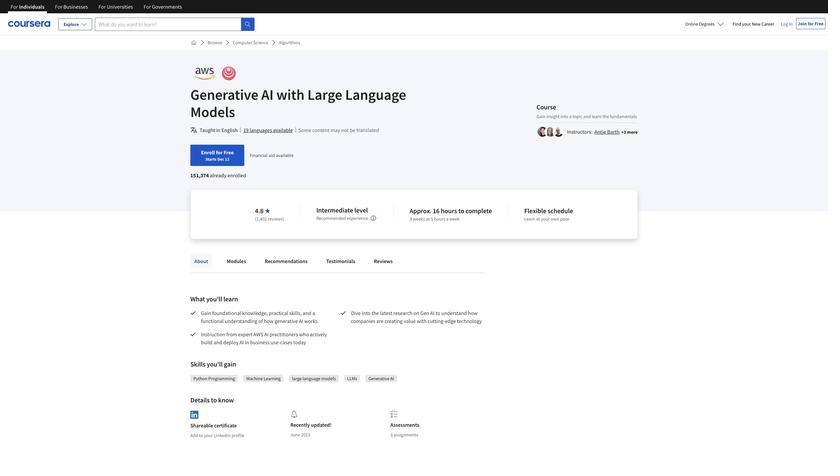 Task type: locate. For each thing, give the bounding box(es) containing it.
learn up antje
[[592, 113, 602, 119]]

0 horizontal spatial for
[[216, 149, 223, 156]]

and down the instruction
[[214, 339, 222, 346]]

with
[[276, 86, 305, 104], [417, 318, 427, 325]]

1 vertical spatial in
[[245, 339, 249, 346]]

more
[[627, 129, 638, 135]]

testimonials
[[326, 258, 355, 265]]

financial aid available
[[250, 152, 294, 158]]

0 horizontal spatial gain
[[201, 310, 211, 317]]

1 vertical spatial learn
[[224, 295, 238, 303]]

and inside course gain insight into a topic and learn the fundamentals
[[583, 113, 591, 119]]

into right insight
[[561, 113, 568, 119]]

home image
[[191, 40, 196, 45]]

0 horizontal spatial and
[[214, 339, 222, 346]]

generative for generative ai with large language models
[[190, 86, 258, 104]]

for left universities
[[99, 3, 106, 10]]

3 for from the left
[[99, 3, 106, 10]]

1 vertical spatial and
[[303, 310, 311, 317]]

enroll for free starts dec 12
[[201, 149, 234, 162]]

1 horizontal spatial for
[[808, 21, 814, 27]]

expert
[[238, 331, 252, 338]]

you'll up the "python programming" link
[[207, 360, 223, 369]]

0 vertical spatial learn
[[592, 113, 602, 119]]

at inside flexible schedule learn at your own pace
[[536, 216, 540, 222]]

hours up the week
[[441, 207, 457, 215]]

0 vertical spatial into
[[561, 113, 568, 119]]

1 vertical spatial you'll
[[207, 360, 223, 369]]

a left topic
[[569, 113, 572, 119]]

1 vertical spatial with
[[417, 318, 427, 325]]

into up the companies
[[362, 310, 371, 317]]

language
[[345, 86, 406, 104]]

some content may not be translated
[[298, 127, 379, 133]]

0 horizontal spatial with
[[276, 86, 305, 104]]

generative ai with large language models
[[190, 86, 406, 121]]

topic
[[573, 113, 583, 119]]

large
[[308, 86, 342, 104]]

technology
[[457, 318, 482, 325]]

the up antje barth 'link'
[[603, 113, 609, 119]]

1 vertical spatial free
[[224, 149, 234, 156]]

in right taught
[[216, 127, 220, 133]]

1 horizontal spatial your
[[541, 216, 550, 222]]

0 horizontal spatial in
[[216, 127, 220, 133]]

1 vertical spatial 3
[[390, 432, 393, 438]]

0 vertical spatial gain
[[537, 113, 546, 119]]

with inside generative ai with large language models
[[276, 86, 305, 104]]

for left individuals
[[11, 3, 18, 10]]

0 horizontal spatial your
[[204, 433, 213, 439]]

3 left weeks
[[410, 216, 412, 222]]

reviews
[[374, 258, 393, 265]]

to right add
[[199, 433, 203, 439]]

large
[[292, 376, 302, 382]]

learn up foundational
[[224, 295, 238, 303]]

for for individuals
[[11, 3, 18, 10]]

dec
[[217, 156, 224, 162]]

1 horizontal spatial with
[[417, 318, 427, 325]]

1 horizontal spatial 3
[[410, 216, 412, 222]]

available for financial aid available
[[276, 152, 294, 158]]

in inside instruction from expert aws ai practitioners who actively build and deploy ai in business use-cases today
[[245, 339, 249, 346]]

from
[[226, 331, 237, 338]]

generative
[[190, 86, 258, 104], [368, 376, 390, 382]]

a inside approx. 16 hours to complete 3 weeks at 5 hours a week
[[446, 216, 449, 222]]

1 vertical spatial available
[[276, 152, 294, 158]]

0 vertical spatial the
[[603, 113, 609, 119]]

for left governments
[[144, 3, 151, 10]]

dive
[[351, 310, 361, 317]]

your
[[742, 21, 751, 27], [541, 216, 550, 222], [204, 433, 213, 439]]

antje
[[595, 128, 606, 135]]

available right aid
[[276, 152, 294, 158]]

3 left the assignments
[[390, 432, 393, 438]]

online
[[685, 21, 698, 27]]

4 for from the left
[[144, 3, 151, 10]]

1 horizontal spatial learn
[[592, 113, 602, 119]]

1 for from the left
[[11, 3, 18, 10]]

how right of at left
[[264, 318, 274, 325]]

ai inside dive into the latest research on gen ai to understand how companies are creating value with cutting-edge technology
[[430, 310, 435, 317]]

degrees
[[699, 21, 715, 27]]

gain up functional
[[201, 310, 211, 317]]

recommended
[[316, 215, 346, 221]]

of
[[258, 318, 263, 325]]

a inside course gain insight into a topic and learn the fundamentals
[[569, 113, 572, 119]]

None search field
[[95, 17, 255, 31]]

recommendations
[[265, 258, 308, 265]]

generative inside generative ai with large language models
[[190, 86, 258, 104]]

skills
[[190, 360, 206, 369]]

available inside button
[[273, 127, 293, 133]]

1 horizontal spatial gain
[[537, 113, 546, 119]]

a up works
[[312, 310, 315, 317]]

programming
[[208, 376, 235, 382]]

ai inside generative ai with large language models
[[261, 86, 274, 104]]

free up 12
[[224, 149, 234, 156]]

available left 'some'
[[273, 127, 293, 133]]

on
[[414, 310, 419, 317]]

1 vertical spatial a
[[446, 216, 449, 222]]

2 for from the left
[[55, 3, 62, 10]]

course
[[537, 103, 556, 111]]

2 horizontal spatial and
[[583, 113, 591, 119]]

into
[[561, 113, 568, 119], [362, 310, 371, 317]]

computer science link
[[230, 37, 271, 49]]

career
[[762, 21, 775, 27]]

online degrees
[[685, 21, 715, 27]]

0 vertical spatial a
[[569, 113, 572, 119]]

0 horizontal spatial the
[[372, 310, 379, 317]]

gain down course
[[537, 113, 546, 119]]

how for understand
[[468, 310, 478, 317]]

0 vertical spatial and
[[583, 113, 591, 119]]

large language models
[[292, 376, 336, 382]]

find your new career
[[733, 21, 775, 27]]

1 vertical spatial how
[[264, 318, 274, 325]]

1 horizontal spatial a
[[446, 216, 449, 222]]

19
[[243, 127, 249, 133]]

join for free
[[798, 21, 824, 27]]

flexible schedule learn at your own pace
[[524, 207, 573, 222]]

16
[[433, 207, 440, 215]]

0 vertical spatial with
[[276, 86, 305, 104]]

add
[[190, 433, 198, 439]]

0 horizontal spatial learn
[[224, 295, 238, 303]]

for individuals
[[11, 3, 44, 10]]

how inside gain foundational knowledge, practical skills, and a functional understanding of how generative ai works
[[264, 318, 274, 325]]

your left own at the top right of page
[[541, 216, 550, 222]]

you'll right what
[[206, 295, 222, 303]]

free right 'join' at the top right of page
[[815, 21, 824, 27]]

how
[[468, 310, 478, 317], [264, 318, 274, 325]]

about link
[[190, 254, 212, 269]]

1 horizontal spatial free
[[815, 21, 824, 27]]

language
[[303, 376, 321, 382]]

free inside enroll for free starts dec 12
[[224, 149, 234, 156]]

0 vertical spatial hours
[[441, 207, 457, 215]]

generative down deeplearning.ai image
[[190, 86, 258, 104]]

for right 'join' at the top right of page
[[808, 21, 814, 27]]

at left 5
[[426, 216, 430, 222]]

0 vertical spatial free
[[815, 21, 824, 27]]

build
[[201, 339, 213, 346]]

how inside dive into the latest research on gen ai to understand how companies are creating value with cutting-edge technology
[[468, 310, 478, 317]]

1 at from the left
[[426, 216, 430, 222]]

python
[[193, 376, 207, 382]]

1 horizontal spatial in
[[245, 339, 249, 346]]

week
[[449, 216, 460, 222]]

gain inside gain foundational knowledge, practical skills, and a functional understanding of how generative ai works
[[201, 310, 211, 317]]

gain inside course gain insight into a topic and learn the fundamentals
[[537, 113, 546, 119]]

assessments
[[390, 422, 419, 428]]

llms
[[347, 376, 357, 382]]

1 horizontal spatial how
[[468, 310, 478, 317]]

how up technology
[[468, 310, 478, 317]]

learning
[[264, 376, 281, 382]]

1 vertical spatial generative
[[368, 376, 390, 382]]

1 horizontal spatial at
[[536, 216, 540, 222]]

large language models link
[[292, 376, 336, 382]]

ai inside gain foundational knowledge, practical skills, and a functional understanding of how generative ai works
[[299, 318, 303, 325]]

(1,402 reviews)
[[255, 216, 284, 222]]

1 vertical spatial your
[[541, 216, 550, 222]]

course gain insight into a topic and learn the fundamentals
[[537, 103, 637, 119]]

2 vertical spatial and
[[214, 339, 222, 346]]

details to know
[[190, 396, 234, 404]]

0 vertical spatial available
[[273, 127, 293, 133]]

you'll for skills
[[207, 360, 223, 369]]

0 vertical spatial you'll
[[206, 295, 222, 303]]

information about difficulty level pre-requisites. image
[[371, 216, 376, 221]]

0 vertical spatial 3
[[410, 216, 412, 222]]

free for join
[[815, 21, 824, 27]]

taught in english
[[200, 127, 238, 133]]

for for universities
[[99, 3, 106, 10]]

for inside enroll for free starts dec 12
[[216, 149, 223, 156]]

and inside gain foundational knowledge, practical skills, and a functional understanding of how generative ai works
[[303, 310, 311, 317]]

for inside join for free link
[[808, 21, 814, 27]]

free
[[815, 21, 824, 27], [224, 149, 234, 156]]

models
[[322, 376, 336, 382]]

0 horizontal spatial at
[[426, 216, 430, 222]]

enrolled
[[228, 172, 246, 179]]

not
[[341, 127, 349, 133]]

dive into the latest research on gen ai to understand how companies are creating value with cutting-edge technology
[[351, 310, 482, 325]]

generative for generative ai
[[368, 376, 390, 382]]

to up cutting-
[[436, 310, 440, 317]]

a inside gain foundational knowledge, practical skills, and a functional understanding of how generative ai works
[[312, 310, 315, 317]]

to inside dive into the latest research on gen ai to understand how companies are creating value with cutting-edge technology
[[436, 310, 440, 317]]

experience
[[347, 215, 368, 221]]

your right 'find'
[[742, 21, 751, 27]]

to up the week
[[458, 207, 464, 215]]

2 horizontal spatial a
[[569, 113, 572, 119]]

starts
[[206, 156, 217, 162]]

approx. 16 hours to complete 3 weeks at 5 hours a week
[[410, 207, 492, 222]]

at inside approx. 16 hours to complete 3 weeks at 5 hours a week
[[426, 216, 430, 222]]

your inside flexible schedule learn at your own pace
[[541, 216, 550, 222]]

deploy
[[223, 339, 238, 346]]

for up dec on the left
[[216, 149, 223, 156]]

0 vertical spatial how
[[468, 310, 478, 317]]

at right the learn
[[536, 216, 540, 222]]

151,374 already enrolled
[[190, 172, 246, 179]]

0 horizontal spatial into
[[362, 310, 371, 317]]

and right topic
[[583, 113, 591, 119]]

0 vertical spatial generative
[[190, 86, 258, 104]]

0 vertical spatial for
[[808, 21, 814, 27]]

1 vertical spatial the
[[372, 310, 379, 317]]

into inside course gain insight into a topic and learn the fundamentals
[[561, 113, 568, 119]]

python programming
[[193, 376, 235, 382]]

your down shareable certificate
[[204, 433, 213, 439]]

hours right 5
[[434, 216, 445, 222]]

1 horizontal spatial into
[[561, 113, 568, 119]]

for left businesses
[[55, 3, 62, 10]]

2 horizontal spatial your
[[742, 21, 751, 27]]

5
[[431, 216, 433, 222]]

2 vertical spatial a
[[312, 310, 315, 317]]

What do you want to learn? text field
[[95, 17, 241, 31]]

0 vertical spatial in
[[216, 127, 220, 133]]

for governments
[[144, 3, 182, 10]]

a left the week
[[446, 216, 449, 222]]

instruction
[[201, 331, 225, 338]]

1 horizontal spatial generative
[[368, 376, 390, 382]]

for
[[808, 21, 814, 27], [216, 149, 223, 156]]

1 vertical spatial into
[[362, 310, 371, 317]]

understanding
[[225, 318, 257, 325]]

recently updated!
[[290, 422, 332, 428]]

0 horizontal spatial free
[[224, 149, 234, 156]]

and up works
[[303, 310, 311, 317]]

assignments
[[394, 432, 418, 438]]

0 horizontal spatial generative
[[190, 86, 258, 104]]

governments
[[152, 3, 182, 10]]

hours
[[441, 207, 457, 215], [434, 216, 445, 222]]

1 vertical spatial gain
[[201, 310, 211, 317]]

you'll
[[206, 295, 222, 303], [207, 360, 223, 369]]

individuals
[[19, 3, 44, 10]]

0 horizontal spatial a
[[312, 310, 315, 317]]

generative right llms
[[368, 376, 390, 382]]

in down expert
[[245, 339, 249, 346]]

19 languages available
[[243, 127, 293, 133]]

antje barth image
[[538, 127, 548, 137]]

1 vertical spatial for
[[216, 149, 223, 156]]

aws
[[253, 331, 263, 338]]

already
[[210, 172, 226, 179]]

1 horizontal spatial and
[[303, 310, 311, 317]]

shareable certificate
[[190, 422, 237, 429]]

the up are
[[372, 310, 379, 317]]

enroll
[[201, 149, 215, 156]]

details
[[190, 396, 210, 404]]

0 horizontal spatial how
[[264, 318, 274, 325]]

2 at from the left
[[536, 216, 540, 222]]

1 horizontal spatial the
[[603, 113, 609, 119]]

join for free link
[[796, 18, 826, 29]]



Task type: vqa. For each thing, say whether or not it's contained in the screenshot.
the For
yes



Task type: describe. For each thing, give the bounding box(es) containing it.
151,374
[[190, 172, 209, 179]]

19 languages available button
[[243, 126, 293, 134]]

for businesses
[[55, 3, 88, 10]]

explore
[[64, 21, 79, 27]]

banner navigation
[[5, 0, 187, 13]]

for for enroll
[[216, 149, 223, 156]]

algorithms link
[[276, 37, 303, 49]]

some
[[298, 127, 311, 133]]

schedule
[[548, 207, 573, 215]]

mike chambers image
[[554, 127, 564, 137]]

june
[[290, 432, 300, 438]]

models
[[190, 103, 235, 121]]

recommendations link
[[261, 254, 312, 269]]

computer
[[233, 40, 252, 46]]

deeplearning.ai image
[[190, 66, 243, 81]]

for for businesses
[[55, 3, 62, 10]]

companies
[[351, 318, 375, 325]]

learn inside course gain insight into a topic and learn the fundamentals
[[592, 113, 602, 119]]

to left know on the left
[[211, 396, 217, 404]]

cases
[[280, 339, 292, 346]]

0 vertical spatial your
[[742, 21, 751, 27]]

skills you'll gain
[[190, 360, 236, 369]]

insight
[[546, 113, 560, 119]]

gain foundational knowledge, practical skills, and a functional understanding of how generative ai works
[[201, 310, 318, 325]]

learn
[[524, 216, 535, 222]]

explore button
[[58, 18, 92, 30]]

intermediate
[[316, 206, 353, 214]]

gain
[[224, 360, 236, 369]]

the inside dive into the latest research on gen ai to understand how companies are creating value with cutting-edge technology
[[372, 310, 379, 317]]

2 vertical spatial your
[[204, 433, 213, 439]]

own
[[551, 216, 559, 222]]

computer science
[[233, 40, 268, 46]]

you'll for what
[[206, 295, 222, 303]]

aid
[[269, 152, 275, 158]]

know
[[218, 396, 234, 404]]

content
[[312, 127, 330, 133]]

today
[[293, 339, 306, 346]]

value
[[404, 318, 416, 325]]

financial aid available button
[[250, 152, 294, 158]]

coursera image
[[8, 19, 50, 29]]

the inside course gain insight into a topic and learn the fundamentals
[[603, 113, 609, 119]]

reviews link
[[370, 254, 397, 269]]

english
[[222, 127, 238, 133]]

actively
[[310, 331, 327, 338]]

free for enroll
[[224, 149, 234, 156]]

for for join
[[808, 21, 814, 27]]

functional
[[201, 318, 224, 325]]

edge
[[445, 318, 456, 325]]

financial
[[250, 152, 268, 158]]

pace
[[560, 216, 569, 222]]

online degrees button
[[680, 17, 729, 31]]

shelbee eigenbrode image
[[546, 127, 556, 137]]

testimonials link
[[322, 254, 359, 269]]

languages
[[250, 127, 272, 133]]

complete
[[466, 207, 492, 215]]

to inside approx. 16 hours to complete 3 weeks at 5 hours a week
[[458, 207, 464, 215]]

log in
[[781, 21, 793, 27]]

with inside dive into the latest research on gen ai to understand how companies are creating value with cutting-edge technology
[[417, 318, 427, 325]]

instructors:
[[567, 128, 593, 135]]

browse
[[208, 40, 222, 46]]

3 inside approx. 16 hours to complete 3 weeks at 5 hours a week
[[410, 216, 412, 222]]

antje barth link
[[595, 128, 620, 135]]

works
[[304, 318, 318, 325]]

level
[[355, 206, 368, 214]]

new
[[752, 21, 761, 27]]

be
[[350, 127, 355, 133]]

what
[[190, 295, 205, 303]]

2023
[[301, 432, 310, 438]]

use-
[[271, 339, 280, 346]]

available for 19 languages available
[[273, 127, 293, 133]]

latest
[[380, 310, 392, 317]]

businesses
[[63, 3, 88, 10]]

science
[[253, 40, 268, 46]]

weeks
[[413, 216, 425, 222]]

knowledge,
[[242, 310, 268, 317]]

reviews)
[[268, 216, 284, 222]]

into inside dive into the latest research on gen ai to understand how companies are creating value with cutting-edge technology
[[362, 310, 371, 317]]

machine
[[246, 376, 263, 382]]

(1,402
[[255, 216, 267, 222]]

python programming link
[[193, 376, 235, 382]]

for for governments
[[144, 3, 151, 10]]

approx.
[[410, 207, 432, 215]]

12
[[225, 156, 229, 162]]

practical
[[269, 310, 288, 317]]

how for of
[[264, 318, 274, 325]]

certificate
[[214, 422, 237, 429]]

0 horizontal spatial 3
[[390, 432, 393, 438]]

generative ai
[[368, 376, 394, 382]]

may
[[331, 127, 340, 133]]

and inside instruction from expert aws ai practitioners who actively build and deploy ai in business use-cases today
[[214, 339, 222, 346]]

1 vertical spatial hours
[[434, 216, 445, 222]]



